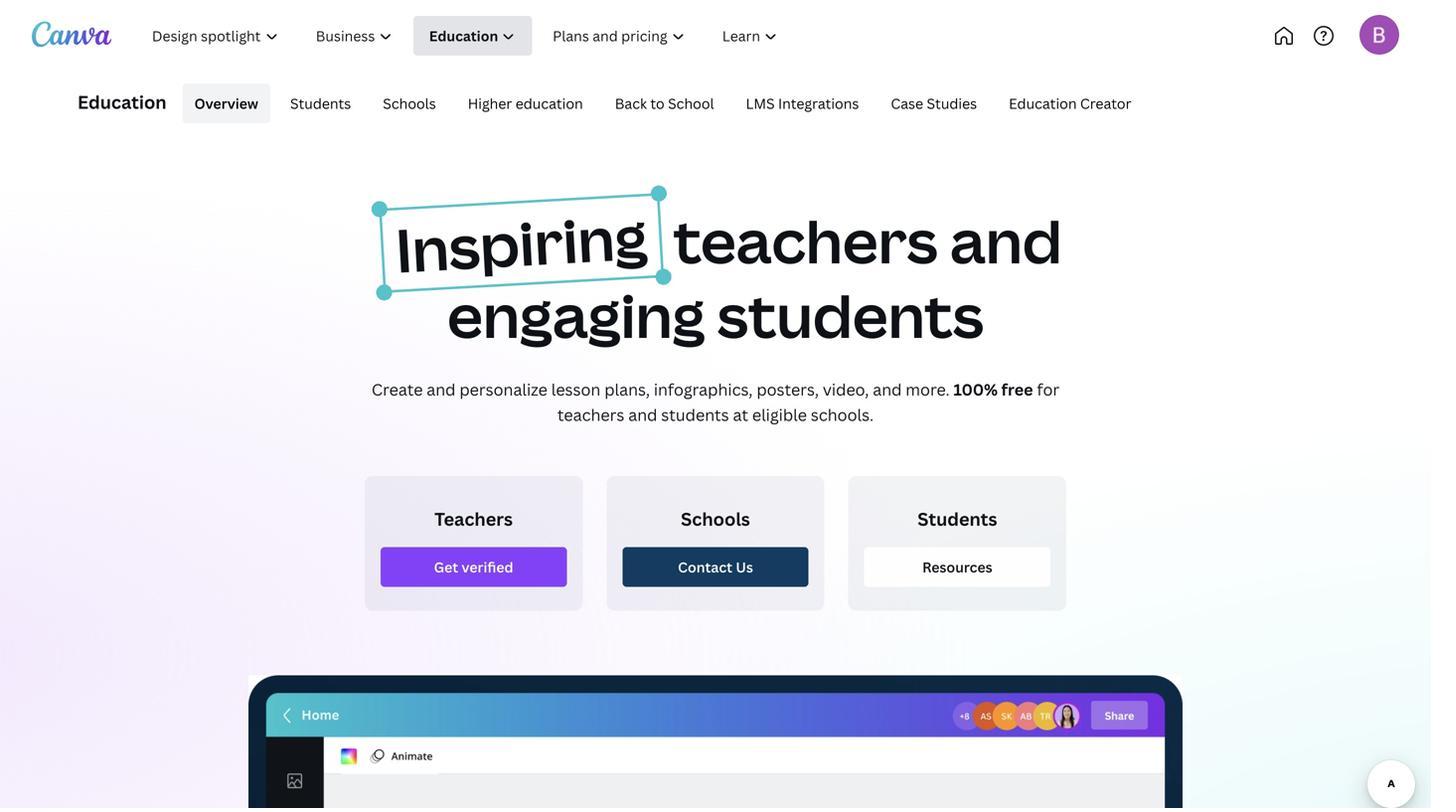 Task type: vqa. For each thing, say whether or not it's contained in the screenshot.
About
no



Task type: locate. For each thing, give the bounding box(es) containing it.
infographics,
[[654, 379, 753, 400]]

free
[[1002, 379, 1033, 400]]

for
[[1037, 379, 1060, 400]]

1 horizontal spatial education
[[1009, 94, 1077, 113]]

1 vertical spatial teachers
[[558, 404, 625, 426]]

0 vertical spatial students
[[718, 274, 984, 355]]

0 vertical spatial teachers
[[674, 200, 938, 281]]

education creator
[[1009, 94, 1132, 113]]

1 horizontal spatial students
[[918, 507, 998, 532]]

100%
[[954, 379, 998, 400]]

studies
[[927, 94, 977, 113]]

0 horizontal spatial teachers
[[558, 404, 625, 426]]

1 horizontal spatial teachers
[[674, 200, 938, 281]]

0 horizontal spatial students
[[290, 94, 351, 113]]

students up video,
[[718, 274, 984, 355]]

0 horizontal spatial education
[[78, 90, 167, 114]]

education
[[78, 90, 167, 114], [1009, 94, 1077, 113]]

0 vertical spatial students
[[290, 94, 351, 113]]

to
[[651, 94, 665, 113]]

case studies
[[891, 94, 977, 113]]

at
[[733, 404, 749, 426]]

teachers and
[[674, 200, 1062, 281]]

students
[[718, 274, 984, 355], [661, 404, 729, 426]]

overview link
[[183, 84, 270, 123]]

students down create and personalize lesson plans, infographics, posters, video, and more. 100% free
[[661, 404, 729, 426]]

case
[[891, 94, 924, 113]]

education inside menu bar
[[1009, 94, 1077, 113]]

lms
[[746, 94, 775, 113]]

lesson
[[551, 379, 601, 400]]

0 vertical spatial schools
[[383, 94, 436, 113]]

creator
[[1081, 94, 1132, 113]]

engaging
[[448, 274, 705, 355]]

and
[[950, 200, 1062, 281], [427, 379, 456, 400], [873, 379, 902, 400], [629, 404, 658, 426]]

1 horizontal spatial schools
[[681, 507, 750, 532]]

teachers inside for teachers and students at eligible schools.
[[558, 404, 625, 426]]

menu bar
[[175, 84, 1144, 123]]

more.
[[906, 379, 950, 400]]

teachers
[[435, 507, 513, 532]]

plans,
[[605, 379, 650, 400]]

create
[[372, 379, 423, 400]]

teachers
[[674, 200, 938, 281], [558, 404, 625, 426]]

engaging students
[[448, 274, 984, 355]]

back
[[615, 94, 647, 113]]

education for education
[[78, 90, 167, 114]]

eligible
[[752, 404, 807, 426]]

and inside for teachers and students at eligible schools.
[[629, 404, 658, 426]]

education creator link
[[997, 84, 1144, 123]]

menu bar containing overview
[[175, 84, 1144, 123]]

back to school link
[[603, 84, 726, 123]]

lms integrations link
[[734, 84, 871, 123]]

case studies link
[[879, 84, 989, 123]]

0 horizontal spatial schools
[[383, 94, 436, 113]]

1 vertical spatial students
[[661, 404, 729, 426]]

higher education
[[468, 94, 583, 113]]

schools
[[383, 94, 436, 113], [681, 507, 750, 532]]

posters,
[[757, 379, 819, 400]]

students
[[290, 94, 351, 113], [918, 507, 998, 532]]



Task type: describe. For each thing, give the bounding box(es) containing it.
lms integrations
[[746, 94, 859, 113]]

1 vertical spatial schools
[[681, 507, 750, 532]]

create and personalize lesson plans, infographics, posters, video, and more. 100% free
[[372, 379, 1033, 400]]

education
[[516, 94, 583, 113]]

1 vertical spatial students
[[918, 507, 998, 532]]

students inside students link
[[290, 94, 351, 113]]

school
[[668, 94, 714, 113]]

personalize
[[460, 379, 548, 400]]

for teachers and students at eligible schools.
[[558, 379, 1060, 426]]

students inside for teachers and students at eligible schools.
[[661, 404, 729, 426]]

integrations
[[778, 94, 859, 113]]

overview
[[194, 94, 258, 113]]

higher
[[468, 94, 512, 113]]

inspiring
[[393, 195, 649, 290]]

schools inside menu bar
[[383, 94, 436, 113]]

education for education creator
[[1009, 94, 1077, 113]]

schools link
[[371, 84, 448, 123]]

back to school
[[615, 94, 714, 113]]

higher education link
[[456, 84, 595, 123]]

students link
[[278, 84, 363, 123]]

video,
[[823, 379, 869, 400]]

schools.
[[811, 404, 874, 426]]

top level navigation element
[[135, 16, 862, 56]]



